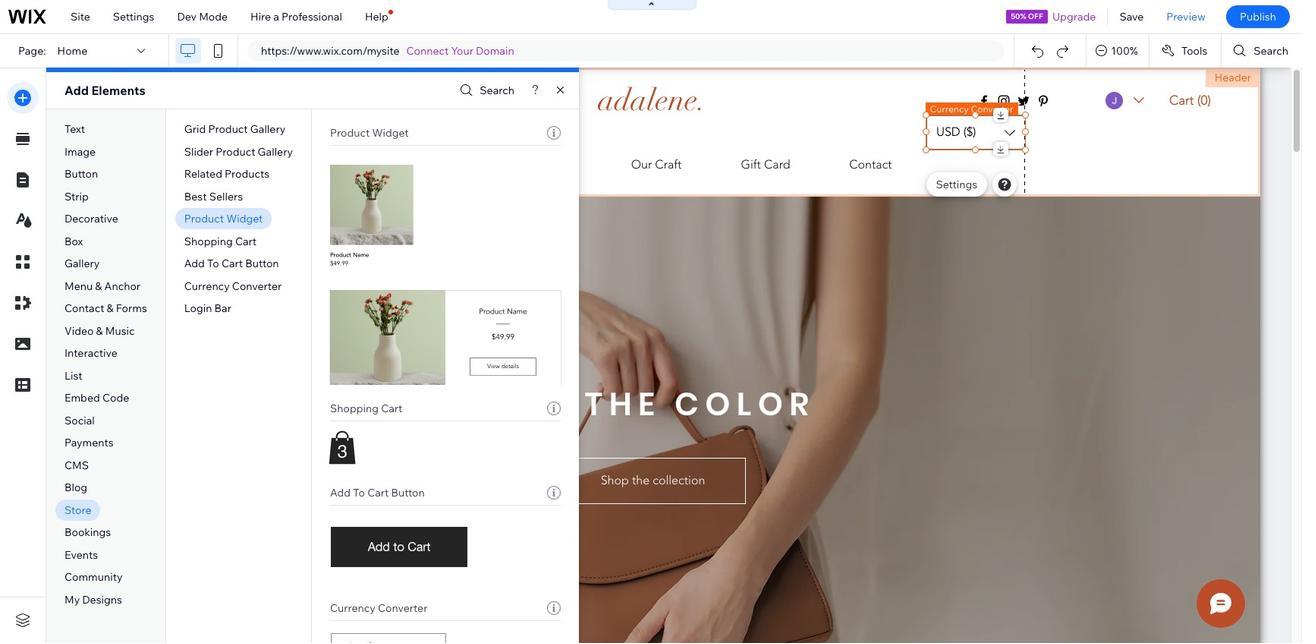 Task type: vqa. For each thing, say whether or not it's contained in the screenshot.
With
no



Task type: describe. For each thing, give the bounding box(es) containing it.
https://www.wix.com/mysite connect your domain
[[261, 44, 515, 58]]

0 horizontal spatial add
[[65, 83, 89, 98]]

forms
[[116, 302, 147, 315]]

0 horizontal spatial currency
[[184, 279, 230, 293]]

publish button
[[1227, 5, 1291, 28]]

0 horizontal spatial to
[[207, 257, 219, 271]]

2 vertical spatial button
[[391, 486, 425, 500]]

my designs
[[65, 593, 122, 607]]

interactive
[[65, 346, 118, 360]]

strip
[[65, 190, 89, 203]]

1 horizontal spatial converter
[[378, 601, 428, 615]]

off
[[1029, 11, 1044, 21]]

https://www.wix.com/mysite
[[261, 44, 400, 58]]

hire a professional
[[251, 10, 342, 24]]

0 horizontal spatial settings
[[113, 10, 154, 24]]

dev mode
[[177, 10, 228, 24]]

your
[[451, 44, 474, 58]]

header
[[1215, 71, 1252, 84]]

mode
[[199, 10, 228, 24]]

text
[[65, 122, 85, 136]]

50%
[[1011, 11, 1027, 21]]

2 vertical spatial add
[[330, 486, 351, 500]]

0 vertical spatial shopping
[[184, 234, 233, 248]]

2 horizontal spatial currency converter
[[931, 103, 1014, 114]]

1 horizontal spatial shopping cart
[[330, 402, 403, 415]]

0 vertical spatial currency
[[931, 103, 969, 114]]

gallery for slider product gallery
[[258, 145, 293, 158]]

bar
[[215, 302, 232, 315]]

0 vertical spatial search button
[[1223, 34, 1303, 68]]

0 horizontal spatial shopping cart
[[184, 234, 257, 248]]

0 vertical spatial button
[[65, 167, 98, 181]]

products
[[225, 167, 270, 181]]

help
[[365, 10, 389, 24]]

anchor
[[104, 279, 141, 293]]

site
[[71, 10, 90, 24]]

music
[[105, 324, 135, 338]]

& for video
[[96, 324, 103, 338]]

tools button
[[1150, 34, 1222, 68]]

image
[[65, 145, 96, 158]]

1 vertical spatial currency converter
[[184, 279, 282, 293]]

1 vertical spatial shopping
[[330, 402, 379, 415]]

embed
[[65, 391, 100, 405]]

login bar
[[184, 302, 232, 315]]

store
[[65, 503, 91, 517]]

0 horizontal spatial converter
[[232, 279, 282, 293]]

preview button
[[1156, 0, 1218, 33]]

designs
[[82, 593, 122, 607]]

& for contact
[[107, 302, 114, 315]]

upgrade
[[1053, 10, 1097, 24]]

1 vertical spatial add to cart button
[[330, 486, 425, 500]]

domain
[[476, 44, 515, 58]]

grid
[[184, 122, 206, 136]]

0 vertical spatial widget
[[372, 126, 409, 140]]



Task type: locate. For each thing, give the bounding box(es) containing it.
search down domain
[[480, 84, 515, 97]]

0 vertical spatial to
[[207, 257, 219, 271]]

2 horizontal spatial currency
[[931, 103, 969, 114]]

1 vertical spatial &
[[107, 302, 114, 315]]

box
[[65, 234, 83, 248]]

product widget
[[330, 126, 409, 140], [184, 212, 263, 226]]

& for menu
[[95, 279, 102, 293]]

0 vertical spatial search
[[1255, 44, 1289, 58]]

&
[[95, 279, 102, 293], [107, 302, 114, 315], [96, 324, 103, 338]]

1 horizontal spatial search
[[1255, 44, 1289, 58]]

embed code
[[65, 391, 129, 405]]

gallery up menu at the top left of the page
[[65, 257, 100, 271]]

slider
[[184, 145, 213, 158]]

0 vertical spatial converter
[[972, 103, 1014, 114]]

events
[[65, 548, 98, 562]]

menu
[[65, 279, 93, 293]]

1 vertical spatial gallery
[[258, 145, 293, 158]]

& right 'video'
[[96, 324, 103, 338]]

1 horizontal spatial shopping
[[330, 402, 379, 415]]

1 vertical spatial add
[[184, 257, 205, 271]]

0 vertical spatial &
[[95, 279, 102, 293]]

widget
[[372, 126, 409, 140], [226, 212, 263, 226]]

2 vertical spatial gallery
[[65, 257, 100, 271]]

2 vertical spatial converter
[[378, 601, 428, 615]]

search
[[1255, 44, 1289, 58], [480, 84, 515, 97]]

1 horizontal spatial widget
[[372, 126, 409, 140]]

my
[[65, 593, 80, 607]]

2 vertical spatial currency
[[330, 601, 376, 615]]

add
[[65, 83, 89, 98], [184, 257, 205, 271], [330, 486, 351, 500]]

1 vertical spatial to
[[353, 486, 365, 500]]

bookings
[[65, 526, 111, 539]]

2 horizontal spatial converter
[[972, 103, 1014, 114]]

2 horizontal spatial button
[[391, 486, 425, 500]]

video & music
[[65, 324, 135, 338]]

1 horizontal spatial search button
[[1223, 34, 1303, 68]]

& left forms
[[107, 302, 114, 315]]

0 vertical spatial currency converter
[[931, 103, 1014, 114]]

best
[[184, 190, 207, 203]]

login
[[184, 302, 212, 315]]

a
[[274, 10, 279, 24]]

payments
[[65, 436, 114, 450]]

save button
[[1109, 0, 1156, 33]]

blog
[[65, 481, 87, 495]]

50% off
[[1011, 11, 1044, 21]]

0 horizontal spatial currency converter
[[184, 279, 282, 293]]

1 horizontal spatial currency
[[330, 601, 376, 615]]

search button
[[1223, 34, 1303, 68], [457, 79, 515, 101]]

professional
[[282, 10, 342, 24]]

currency converter
[[931, 103, 1014, 114], [184, 279, 282, 293], [330, 601, 428, 615]]

converter
[[972, 103, 1014, 114], [232, 279, 282, 293], [378, 601, 428, 615]]

currency
[[931, 103, 969, 114], [184, 279, 230, 293], [330, 601, 376, 615]]

add to cart button
[[184, 257, 279, 271], [330, 486, 425, 500]]

shopping
[[184, 234, 233, 248], [330, 402, 379, 415]]

2 vertical spatial currency converter
[[330, 601, 428, 615]]

0 vertical spatial shopping cart
[[184, 234, 257, 248]]

0 horizontal spatial widget
[[226, 212, 263, 226]]

gallery up products
[[258, 145, 293, 158]]

1 vertical spatial button
[[245, 257, 279, 271]]

contact & forms
[[65, 302, 147, 315]]

1 horizontal spatial to
[[353, 486, 365, 500]]

shopping cart
[[184, 234, 257, 248], [330, 402, 403, 415]]

1 horizontal spatial product widget
[[330, 126, 409, 140]]

community
[[65, 571, 123, 584]]

1 vertical spatial widget
[[226, 212, 263, 226]]

1 vertical spatial product widget
[[184, 212, 263, 226]]

0 horizontal spatial search
[[480, 84, 515, 97]]

code
[[102, 391, 129, 405]]

0 horizontal spatial product widget
[[184, 212, 263, 226]]

product
[[208, 122, 248, 136], [330, 126, 370, 140], [216, 145, 255, 158], [184, 212, 224, 226]]

social
[[65, 414, 95, 427]]

1 vertical spatial search
[[480, 84, 515, 97]]

1 vertical spatial shopping cart
[[330, 402, 403, 415]]

save
[[1120, 10, 1144, 24]]

1 vertical spatial search button
[[457, 79, 515, 101]]

related
[[184, 167, 222, 181]]

contact
[[65, 302, 104, 315]]

connect
[[407, 44, 449, 58]]

button
[[65, 167, 98, 181], [245, 257, 279, 271], [391, 486, 425, 500]]

1 horizontal spatial button
[[245, 257, 279, 271]]

0 vertical spatial settings
[[113, 10, 154, 24]]

1 horizontal spatial add to cart button
[[330, 486, 425, 500]]

gallery up slider product gallery
[[250, 122, 286, 136]]

publish
[[1241, 10, 1277, 24]]

related products
[[184, 167, 270, 181]]

0 vertical spatial add to cart button
[[184, 257, 279, 271]]

& right menu at the top left of the page
[[95, 279, 102, 293]]

100%
[[1112, 44, 1139, 58]]

slider product gallery
[[184, 145, 293, 158]]

0 vertical spatial add
[[65, 83, 89, 98]]

add elements
[[65, 83, 146, 98]]

tools
[[1182, 44, 1208, 58]]

search down publish
[[1255, 44, 1289, 58]]

elements
[[91, 83, 146, 98]]

100% button
[[1087, 34, 1149, 68]]

preview
[[1167, 10, 1206, 24]]

search button down publish
[[1223, 34, 1303, 68]]

menu & anchor
[[65, 279, 141, 293]]

0 horizontal spatial add to cart button
[[184, 257, 279, 271]]

cms
[[65, 459, 89, 472]]

gallery
[[250, 122, 286, 136], [258, 145, 293, 158], [65, 257, 100, 271]]

home
[[57, 44, 88, 58]]

grid product gallery
[[184, 122, 286, 136]]

1 horizontal spatial currency converter
[[330, 601, 428, 615]]

best sellers
[[184, 190, 243, 203]]

1 vertical spatial currency
[[184, 279, 230, 293]]

search button down domain
[[457, 79, 515, 101]]

video
[[65, 324, 94, 338]]

to
[[207, 257, 219, 271], [353, 486, 365, 500]]

dev
[[177, 10, 197, 24]]

1 vertical spatial settings
[[937, 177, 978, 191]]

2 vertical spatial &
[[96, 324, 103, 338]]

0 horizontal spatial button
[[65, 167, 98, 181]]

0 vertical spatial gallery
[[250, 122, 286, 136]]

1 vertical spatial converter
[[232, 279, 282, 293]]

sellers
[[209, 190, 243, 203]]

gallery for grid product gallery
[[250, 122, 286, 136]]

list
[[65, 369, 83, 383]]

0 horizontal spatial search button
[[457, 79, 515, 101]]

settings
[[113, 10, 154, 24], [937, 177, 978, 191]]

0 horizontal spatial shopping
[[184, 234, 233, 248]]

hire
[[251, 10, 271, 24]]

decorative
[[65, 212, 118, 226]]

2 horizontal spatial add
[[330, 486, 351, 500]]

1 horizontal spatial settings
[[937, 177, 978, 191]]

1 horizontal spatial add
[[184, 257, 205, 271]]

0 vertical spatial product widget
[[330, 126, 409, 140]]

cart
[[235, 234, 257, 248], [222, 257, 243, 271], [381, 402, 403, 415], [368, 486, 389, 500]]



